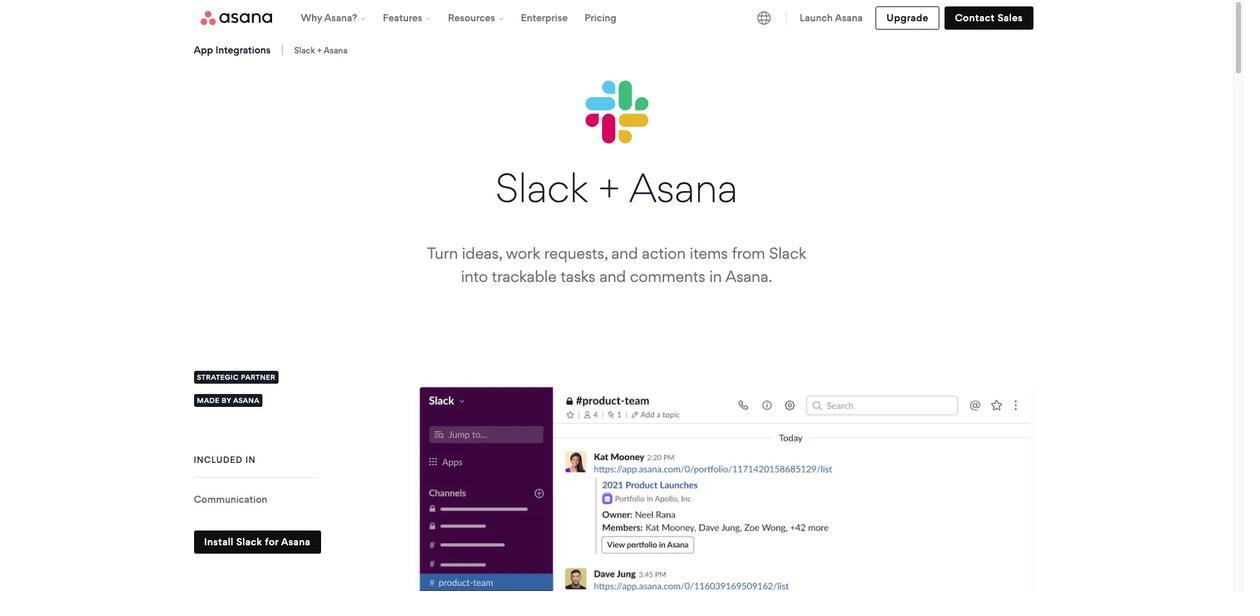 Task type: describe. For each thing, give the bounding box(es) containing it.
asana inside "link"
[[835, 12, 863, 24]]

1 vertical spatial +
[[599, 164, 620, 212]]

slack + asana link
[[294, 45, 348, 55]]

app integrations link
[[194, 44, 271, 56]]

pricing link
[[576, 0, 625, 36]]

from
[[732, 244, 765, 263]]

communication
[[194, 494, 267, 506]]

partner
[[241, 373, 275, 382]]

install slack for asana
[[204, 536, 311, 549]]

comments
[[630, 268, 705, 286]]

1 vertical spatial and
[[599, 268, 626, 286]]

asana.
[[726, 268, 773, 286]]

slack inside the turn ideas, work requests, and action items from slack into trackable tasks and comments in asana.
[[769, 244, 807, 263]]

install
[[204, 536, 234, 549]]

|
[[281, 43, 284, 57]]

0 vertical spatial slack + asana
[[294, 45, 348, 55]]

asana home image
[[200, 11, 272, 25]]

pricing
[[585, 12, 617, 24]]

items
[[690, 244, 728, 263]]

communication link
[[194, 494, 267, 506]]

group containing enterprise
[[292, 0, 625, 36]]

tasks
[[561, 268, 596, 286]]

strategic
[[197, 373, 239, 382]]

turn ideas, work requests, and action items from slack into trackable tasks and comments in asana.
[[427, 244, 807, 286]]

0 horizontal spatial in
[[245, 455, 256, 466]]

made by asana
[[197, 397, 260, 406]]

turn
[[427, 244, 458, 263]]

contact sales link
[[945, 6, 1033, 30]]

launch
[[800, 12, 833, 24]]

app integrations
[[194, 44, 271, 56]]

trackable
[[492, 268, 557, 286]]

launch asana link
[[792, 0, 871, 36]]

action
[[642, 244, 686, 263]]

1 horizontal spatial slack + asana
[[496, 164, 738, 212]]

strategic partner
[[197, 373, 275, 382]]

install slack for asana link
[[194, 531, 321, 555]]



Task type: locate. For each thing, give the bounding box(es) containing it.
in down items
[[709, 268, 722, 286]]

for
[[265, 536, 279, 549]]

slackasana integration image
[[585, 80, 649, 144]]

included
[[194, 455, 243, 466]]

and left action
[[611, 244, 638, 263]]

in
[[709, 268, 722, 286], [245, 455, 256, 466]]

0 horizontal spatial +
[[317, 45, 322, 55]]

slack + asana
[[294, 45, 348, 55], [496, 164, 738, 212]]

integrations
[[216, 44, 271, 56]]

enterprise link
[[512, 0, 576, 36]]

by
[[222, 397, 231, 406]]

asana home link
[[200, 11, 272, 25]]

requests,
[[544, 244, 608, 263]]

into
[[461, 268, 488, 286]]

slack
[[294, 45, 315, 55], [496, 164, 588, 212], [769, 244, 807, 263], [236, 536, 262, 549]]

contact
[[955, 12, 995, 24]]

ideas,
[[462, 244, 502, 263]]

launch asana
[[800, 12, 863, 24]]

and right tasks
[[599, 268, 626, 286]]

sales
[[998, 12, 1023, 24]]

made
[[197, 397, 220, 406]]

contact sales
[[955, 12, 1023, 24]]

group
[[292, 0, 625, 36]]

+
[[317, 45, 322, 55], [599, 164, 620, 212]]

1 horizontal spatial in
[[709, 268, 722, 286]]

in inside the turn ideas, work requests, and action items from slack into trackable tasks and comments in asana.
[[709, 268, 722, 286]]

1 vertical spatial slack + asana
[[496, 164, 738, 212]]

app
[[194, 44, 213, 56]]

1 horizontal spatial +
[[599, 164, 620, 212]]

in right the included
[[245, 455, 256, 466]]

0 vertical spatial in
[[709, 268, 722, 286]]

0 vertical spatial +
[[317, 45, 322, 55]]

0 vertical spatial and
[[611, 244, 638, 263]]

included in
[[194, 455, 256, 466]]

upgrade
[[887, 12, 929, 24]]

and
[[611, 244, 638, 263], [599, 268, 626, 286]]

1 vertical spatial in
[[245, 455, 256, 466]]

work
[[506, 244, 540, 263]]

0 horizontal spatial slack + asana
[[294, 45, 348, 55]]

asana
[[835, 12, 863, 24], [324, 45, 348, 55], [630, 164, 738, 212], [233, 397, 260, 406], [281, 536, 311, 549]]

upgrade link
[[876, 6, 940, 30]]

enterprise
[[521, 12, 568, 24]]



Task type: vqa. For each thing, say whether or not it's contained in the screenshot.
Strategic
yes



